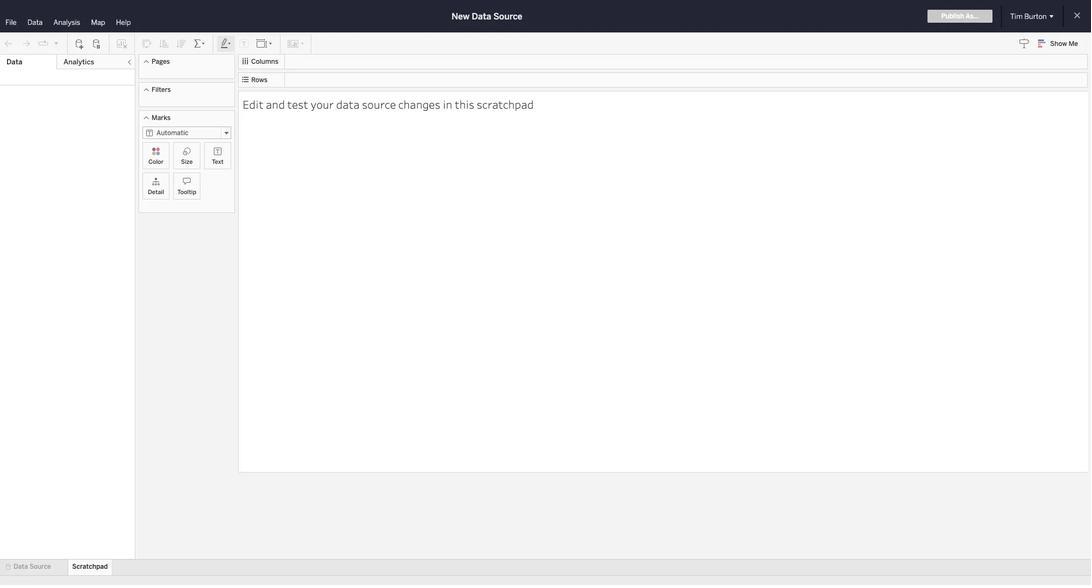Task type: vqa. For each thing, say whether or not it's contained in the screenshot.
second "/"
no



Task type: locate. For each thing, give the bounding box(es) containing it.
map
[[91, 18, 105, 27]]

1 vertical spatial source
[[30, 564, 51, 571]]

and
[[266, 97, 285, 112]]

totals image
[[193, 38, 206, 49]]

me
[[1069, 40, 1078, 48]]

tim
[[1010, 12, 1023, 20]]

detail
[[148, 189, 164, 196]]

data guide image
[[1019, 38, 1030, 49]]

this
[[455, 97, 475, 112]]

source
[[493, 11, 522, 21], [30, 564, 51, 571]]

0 vertical spatial source
[[493, 11, 522, 21]]

show
[[1050, 40, 1067, 48]]

filters
[[152, 86, 171, 94]]

swap rows and columns image
[[141, 38, 152, 49]]

source left scratchpad on the bottom
[[30, 564, 51, 571]]

publish
[[941, 12, 964, 20]]

0 horizontal spatial source
[[30, 564, 51, 571]]

columns
[[251, 58, 278, 66]]

color
[[148, 159, 164, 166]]

burton
[[1024, 12, 1047, 20]]

in
[[443, 97, 452, 112]]

edit and test your data source changes in this scratchpad
[[243, 97, 534, 112]]

1 horizontal spatial source
[[493, 11, 522, 21]]

text
[[212, 159, 223, 166]]

new data source
[[452, 11, 522, 21]]

replay animation image
[[38, 38, 49, 49]]

rows
[[251, 76, 267, 84]]

redo image
[[21, 38, 31, 49]]

show me
[[1050, 40, 1078, 48]]

publish as... button
[[928, 10, 992, 23]]

edit
[[243, 97, 264, 112]]

show labels image
[[239, 38, 250, 49]]

file
[[5, 18, 17, 27]]

size
[[181, 159, 193, 166]]

source right new
[[493, 11, 522, 21]]

data
[[472, 11, 491, 21], [27, 18, 43, 27], [6, 58, 22, 66], [14, 564, 28, 571]]

tim burton
[[1010, 12, 1047, 20]]

new data source image
[[74, 38, 85, 49]]

your
[[311, 97, 334, 112]]

data
[[336, 97, 360, 112]]



Task type: describe. For each thing, give the bounding box(es) containing it.
undo image
[[3, 38, 14, 49]]

pause auto updates image
[[92, 38, 102, 49]]

as...
[[966, 12, 979, 20]]

collapse image
[[126, 59, 133, 66]]

sort ascending image
[[159, 38, 169, 49]]

changes
[[398, 97, 440, 112]]

publish as...
[[941, 12, 979, 20]]

tooltip
[[177, 189, 196, 196]]

source
[[362, 97, 396, 112]]

show me button
[[1033, 35, 1088, 52]]

test
[[287, 97, 308, 112]]

scratchpad
[[72, 564, 108, 571]]

analysis
[[53, 18, 80, 27]]

analytics
[[64, 58, 94, 66]]

data source
[[14, 564, 51, 571]]

pages
[[152, 58, 170, 66]]

clear sheet image
[[116, 38, 128, 49]]

marks
[[152, 114, 171, 122]]

new
[[452, 11, 470, 21]]

help
[[116, 18, 131, 27]]

scratchpad
[[477, 97, 534, 112]]

show/hide cards image
[[287, 38, 304, 49]]

fit image
[[256, 38, 273, 49]]

replay animation image
[[53, 40, 60, 46]]

highlight image
[[220, 38, 232, 49]]

sort descending image
[[176, 38, 187, 49]]



